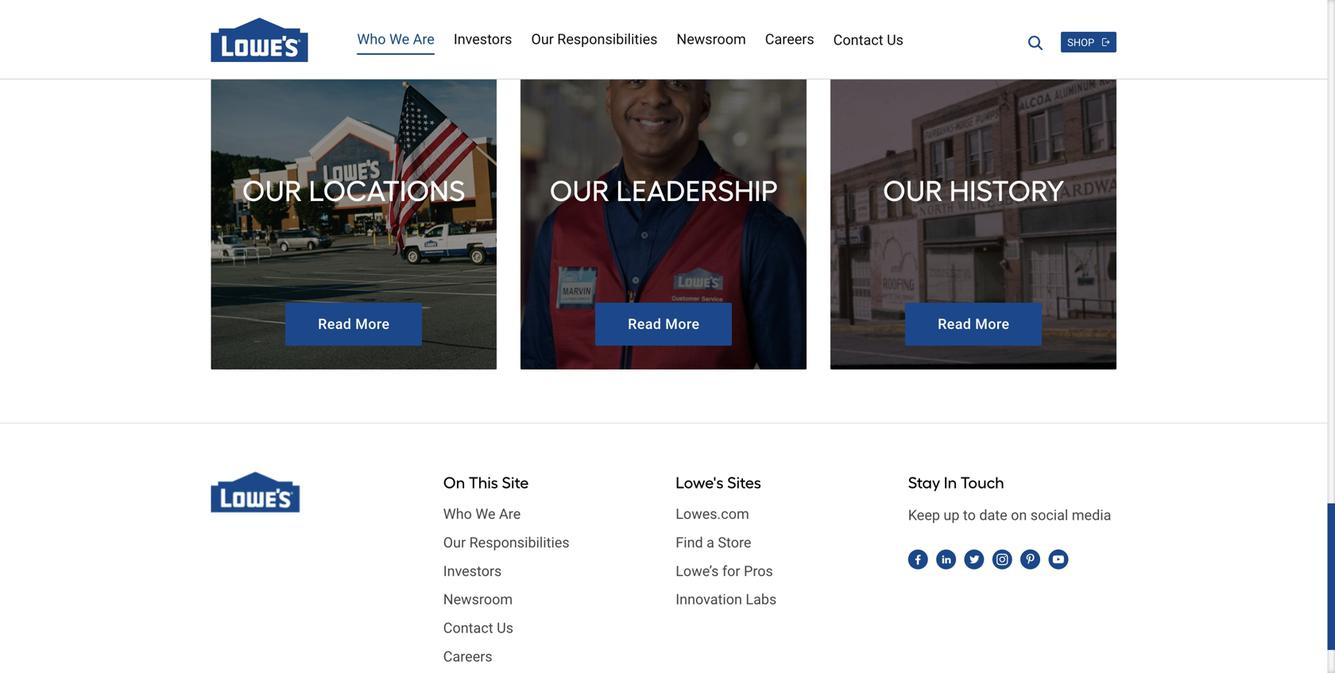 Task type: describe. For each thing, give the bounding box(es) containing it.
up
[[944, 507, 960, 524]]

more for locations
[[355, 316, 390, 333]]

lowe's for pros link
[[676, 557, 884, 586]]

we for investors
[[389, 31, 409, 48]]

lowe's for pros
[[676, 563, 773, 580]]

lowe's logo image for who we are
[[211, 472, 301, 513]]

lowe's
[[676, 473, 724, 492]]

read more link for history
[[905, 303, 1042, 346]]

0 vertical spatial responsibilities
[[557, 31, 658, 48]]

1 horizontal spatial careers
[[765, 31, 814, 48]]

investors for top investors link
[[454, 31, 512, 48]]

a
[[707, 534, 714, 551]]

history
[[949, 174, 1065, 208]]

our responsibilities link inside on this site element
[[443, 529, 652, 557]]

our history
[[883, 174, 1065, 208]]

lowe's logo image for shop
[[211, 17, 308, 62]]

innovation labs link
[[676, 586, 884, 614]]

read more for leadership
[[628, 316, 700, 333]]

0 vertical spatial our responsibilities
[[531, 31, 658, 48]]

for
[[722, 563, 740, 580]]

contact for bottommost contact us link
[[443, 620, 493, 637]]

on
[[443, 473, 465, 492]]

0 horizontal spatial careers link
[[443, 643, 652, 672]]

read for leadership
[[628, 316, 661, 333]]

read more link for locations
[[285, 303, 422, 346]]

in
[[944, 473, 957, 492]]

0 vertical spatial investors link
[[454, 29, 512, 50]]

lowe's
[[676, 563, 719, 580]]

who for our responsibilities
[[443, 506, 472, 523]]

lowe's sites element
[[664, 472, 896, 614]]

contact us for the right contact us link
[[833, 32, 904, 48]]

read more for locations
[[318, 316, 390, 333]]

lowes.com
[[676, 506, 749, 523]]

leadership
[[616, 174, 778, 208]]

keep
[[908, 507, 940, 524]]

date
[[979, 507, 1007, 524]]

find a store
[[676, 534, 751, 551]]

social
[[1031, 507, 1068, 524]]

1 horizontal spatial contact us link
[[833, 30, 904, 51]]

we for our responsibilities
[[476, 506, 496, 523]]

who for investors
[[357, 31, 386, 48]]

who we are link for investors
[[357, 29, 435, 50]]

to
[[963, 507, 976, 524]]

on this site
[[443, 473, 529, 492]]

newsroom link for contact us
[[443, 586, 652, 614]]

our responsibilities inside on this site element
[[443, 534, 570, 551]]

shop
[[1067, 37, 1095, 48]]

read for history
[[938, 316, 971, 333]]

our locations
[[242, 174, 465, 208]]

newsroom link for careers
[[677, 29, 746, 50]]

1 vertical spatial contact us link
[[443, 614, 652, 643]]

1 horizontal spatial careers link
[[765, 29, 814, 50]]

media
[[1072, 507, 1111, 524]]

labs
[[746, 591, 777, 608]]

stay in touch
[[908, 473, 1004, 492]]

investors link inside on this site element
[[443, 557, 652, 586]]



Task type: locate. For each thing, give the bounding box(es) containing it.
contact us link
[[833, 30, 904, 51], [443, 614, 652, 643]]

0 vertical spatial we
[[389, 31, 409, 48]]

0 horizontal spatial newsroom link
[[443, 586, 652, 614]]

lowe's logo image
[[211, 17, 308, 62], [211, 472, 301, 513]]

more
[[355, 316, 390, 333], [665, 316, 700, 333], [975, 316, 1010, 333]]

1 horizontal spatial us
[[887, 32, 904, 48]]

stay
[[908, 473, 940, 492]]

0 vertical spatial lowe's logo image
[[211, 17, 308, 62]]

more for leadership
[[665, 316, 700, 333]]

store
[[718, 534, 751, 551]]

on this site element
[[431, 472, 664, 672]]

1 vertical spatial us
[[497, 620, 513, 637]]

us
[[887, 32, 904, 48], [497, 620, 513, 637]]

our
[[242, 174, 302, 208]]

our inside on this site element
[[443, 534, 466, 551]]

newsroom link inside on this site element
[[443, 586, 652, 614]]

1 vertical spatial contact
[[443, 620, 493, 637]]

are
[[413, 31, 435, 48], [499, 506, 521, 523]]

0 horizontal spatial us
[[497, 620, 513, 637]]

0 horizontal spatial read
[[318, 316, 352, 333]]

2 read more link from the left
[[595, 303, 732, 346]]

0 vertical spatial careers link
[[765, 29, 814, 50]]

1 horizontal spatial read
[[628, 316, 661, 333]]

careers
[[765, 31, 814, 48], [443, 649, 492, 665]]

who we are for investors
[[357, 31, 435, 48]]

who we are inside on this site element
[[443, 506, 521, 523]]

investors
[[454, 31, 512, 48], [443, 563, 502, 580]]

1 vertical spatial investors link
[[443, 557, 652, 586]]

0 horizontal spatial more
[[355, 316, 390, 333]]

newsroom
[[677, 31, 746, 48], [443, 591, 513, 608]]

0 horizontal spatial who
[[357, 31, 386, 48]]

investors link
[[454, 29, 512, 50], [443, 557, 652, 586]]

newsroom for our responsibilities
[[677, 31, 746, 48]]

keep up to date on social media
[[908, 507, 1111, 524]]

our leadership
[[550, 174, 778, 208]]

0 vertical spatial who we are
[[357, 31, 435, 48]]

1 horizontal spatial we
[[476, 506, 496, 523]]

0 vertical spatial contact
[[833, 32, 883, 48]]

1 vertical spatial are
[[499, 506, 521, 523]]

3 read more from the left
[[938, 316, 1010, 333]]

0 vertical spatial who we are link
[[357, 29, 435, 50]]

1 horizontal spatial who we are link
[[443, 500, 652, 529]]

0 horizontal spatial careers
[[443, 649, 492, 665]]

our responsibilities
[[531, 31, 658, 48], [443, 534, 570, 551]]

innovation labs
[[676, 591, 777, 608]]

contact us
[[833, 32, 904, 48], [443, 620, 513, 637]]

0 vertical spatial who
[[357, 31, 386, 48]]

who we are link
[[357, 29, 435, 50], [443, 500, 652, 529]]

0 horizontal spatial contact
[[443, 620, 493, 637]]

our
[[531, 31, 554, 48], [550, 174, 610, 208], [883, 174, 943, 208], [443, 534, 466, 551]]

2 more from the left
[[665, 316, 700, 333]]

0 horizontal spatial are
[[413, 31, 435, 48]]

careers link
[[765, 29, 814, 50], [443, 643, 652, 672]]

1 read more link from the left
[[285, 303, 422, 346]]

contact us inside on this site element
[[443, 620, 513, 637]]

1 vertical spatial responsibilities
[[469, 534, 570, 551]]

2 horizontal spatial read more link
[[905, 303, 1042, 346]]

0 vertical spatial us
[[887, 32, 904, 48]]

careers inside on this site element
[[443, 649, 492, 665]]

1 vertical spatial our responsibilities
[[443, 534, 570, 551]]

who we are for our responsibilities
[[443, 506, 521, 523]]

1 horizontal spatial more
[[665, 316, 700, 333]]

pros
[[744, 563, 773, 580]]

investors for investors link within on this site element
[[443, 563, 502, 580]]

sites
[[727, 473, 761, 492]]

3 more from the left
[[975, 316, 1010, 333]]

2 horizontal spatial read
[[938, 316, 971, 333]]

are for our responsibilities
[[499, 506, 521, 523]]

0 vertical spatial investors
[[454, 31, 512, 48]]

investors inside on this site element
[[443, 563, 502, 580]]

0 horizontal spatial who we are link
[[357, 29, 435, 50]]

1 horizontal spatial who we are
[[443, 506, 521, 523]]

0 vertical spatial contact us link
[[833, 30, 904, 51]]

2 horizontal spatial more
[[975, 316, 1010, 333]]

we inside on this site element
[[476, 506, 496, 523]]

0 horizontal spatial newsroom
[[443, 591, 513, 608]]

1 vertical spatial investors
[[443, 563, 502, 580]]

site
[[502, 473, 529, 492]]

3 read more link from the left
[[905, 303, 1042, 346]]

us inside on this site element
[[497, 620, 513, 637]]

lowe's sites
[[676, 473, 761, 492]]

1 vertical spatial who we are link
[[443, 500, 652, 529]]

0 horizontal spatial read more link
[[285, 303, 422, 346]]

0 horizontal spatial read more
[[318, 316, 390, 333]]

1 horizontal spatial newsroom link
[[677, 29, 746, 50]]

1 lowe's logo image from the top
[[211, 17, 308, 62]]

1 horizontal spatial read more link
[[595, 303, 732, 346]]

responsibilities inside on this site element
[[469, 534, 570, 551]]

1 vertical spatial careers
[[443, 649, 492, 665]]

shop link
[[1067, 37, 1110, 48]]

3 read from the left
[[938, 316, 971, 333]]

find a store link
[[676, 529, 884, 557]]

lowes.com link
[[676, 500, 884, 529]]

0 horizontal spatial contact us
[[443, 620, 513, 637]]

read more for history
[[938, 316, 1010, 333]]

our responsibilities link
[[531, 29, 658, 50], [443, 529, 652, 557]]

who
[[357, 31, 386, 48], [443, 506, 472, 523]]

1 horizontal spatial are
[[499, 506, 521, 523]]

1 vertical spatial who
[[443, 506, 472, 523]]

read
[[318, 316, 352, 333], [628, 316, 661, 333], [938, 316, 971, 333]]

1 horizontal spatial read more
[[628, 316, 700, 333]]

1 read from the left
[[318, 316, 352, 333]]

are inside on this site element
[[499, 506, 521, 523]]

newsroom for investors
[[443, 591, 513, 608]]

on
[[1011, 507, 1027, 524]]

us for bottommost contact us link
[[497, 620, 513, 637]]

touch
[[961, 473, 1004, 492]]

1 vertical spatial lowe's logo image
[[211, 472, 301, 513]]

contact for the right contact us link
[[833, 32, 883, 48]]

1 horizontal spatial who
[[443, 506, 472, 523]]

locations
[[309, 174, 465, 208]]

0 vertical spatial are
[[413, 31, 435, 48]]

1 vertical spatial newsroom
[[443, 591, 513, 608]]

who we are link for our responsibilities
[[443, 500, 652, 529]]

innovation
[[676, 591, 742, 608]]

who we are
[[357, 31, 435, 48], [443, 506, 521, 523]]

newsroom link
[[677, 29, 746, 50], [443, 586, 652, 614]]

2 lowe's logo image from the top
[[211, 472, 301, 513]]

contact
[[833, 32, 883, 48], [443, 620, 493, 637]]

0 horizontal spatial contact us link
[[443, 614, 652, 643]]

1 vertical spatial who we are
[[443, 506, 521, 523]]

1 vertical spatial careers link
[[443, 643, 652, 672]]

1 horizontal spatial contact
[[833, 32, 883, 48]]

who we are link inside on this site element
[[443, 500, 652, 529]]

0 vertical spatial newsroom
[[677, 31, 746, 48]]

1 vertical spatial our responsibilities link
[[443, 529, 652, 557]]

responsibilities
[[557, 31, 658, 48], [469, 534, 570, 551]]

find
[[676, 534, 703, 551]]

1 vertical spatial newsroom link
[[443, 586, 652, 614]]

0 vertical spatial contact us
[[833, 32, 904, 48]]

1 vertical spatial contact us
[[443, 620, 513, 637]]

0 vertical spatial careers
[[765, 31, 814, 48]]

0 vertical spatial our responsibilities link
[[531, 29, 658, 50]]

read for locations
[[318, 316, 352, 333]]

read more
[[318, 316, 390, 333], [628, 316, 700, 333], [938, 316, 1010, 333]]

1 vertical spatial we
[[476, 506, 496, 523]]

2 horizontal spatial read more
[[938, 316, 1010, 333]]

who inside on this site element
[[443, 506, 472, 523]]

2 read more from the left
[[628, 316, 700, 333]]

contact us for bottommost contact us link
[[443, 620, 513, 637]]

more for history
[[975, 316, 1010, 333]]

1 horizontal spatial newsroom
[[677, 31, 746, 48]]

this
[[469, 473, 498, 492]]

1 more from the left
[[355, 316, 390, 333]]

read more link for leadership
[[595, 303, 732, 346]]

are for investors
[[413, 31, 435, 48]]

0 horizontal spatial who we are
[[357, 31, 435, 48]]

1 read more from the left
[[318, 316, 390, 333]]

read more link
[[285, 303, 422, 346], [595, 303, 732, 346], [905, 303, 1042, 346]]

contact inside on this site element
[[443, 620, 493, 637]]

us for the right contact us link
[[887, 32, 904, 48]]

0 vertical spatial newsroom link
[[677, 29, 746, 50]]

0 horizontal spatial we
[[389, 31, 409, 48]]

1 horizontal spatial contact us
[[833, 32, 904, 48]]

we
[[389, 31, 409, 48], [476, 506, 496, 523]]

2 read from the left
[[628, 316, 661, 333]]

newsroom inside 'link'
[[443, 591, 513, 608]]



Task type: vqa. For each thing, say whether or not it's contained in the screenshot.
Our Responsibilities's who we are
yes



